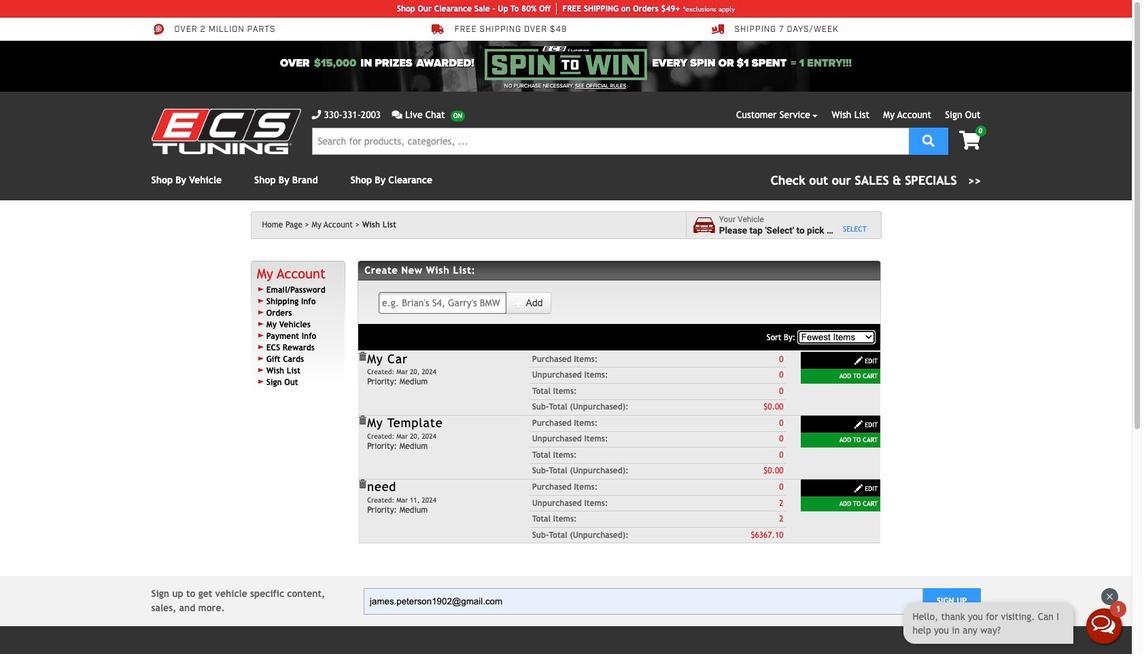 Task type: describe. For each thing, give the bounding box(es) containing it.
0 vertical spatial white image
[[514, 299, 524, 309]]

2 vertical spatial white image
[[854, 484, 864, 494]]

delete image
[[358, 352, 367, 362]]

1 vertical spatial white image
[[854, 420, 864, 430]]

ecs tuning image
[[151, 109, 301, 154]]



Task type: vqa. For each thing, say whether or not it's contained in the screenshot.
Lifetime Replacement Program Banner image at top
no



Task type: locate. For each thing, give the bounding box(es) containing it.
2 delete image from the top
[[358, 480, 367, 490]]

search image
[[923, 134, 935, 147]]

comments image
[[392, 110, 403, 120]]

e.g. Brian's S4, Garry's BMW E92...etc text field
[[379, 292, 507, 314]]

Email email field
[[364, 589, 923, 615]]

1 delete image from the top
[[358, 416, 367, 426]]

shopping cart image
[[959, 131, 981, 150]]

delete image
[[358, 416, 367, 426], [358, 480, 367, 490]]

white image
[[514, 299, 524, 309], [854, 420, 864, 430], [854, 484, 864, 494]]

0 vertical spatial delete image
[[358, 416, 367, 426]]

delete image for bottom white image
[[358, 480, 367, 490]]

Search text field
[[312, 128, 909, 155]]

white image
[[854, 356, 864, 366]]

ecs tuning 'spin to win' contest logo image
[[485, 46, 647, 80]]

1 vertical spatial delete image
[[358, 480, 367, 490]]

phone image
[[312, 110, 321, 120]]

delete image for middle white image
[[358, 416, 367, 426]]



